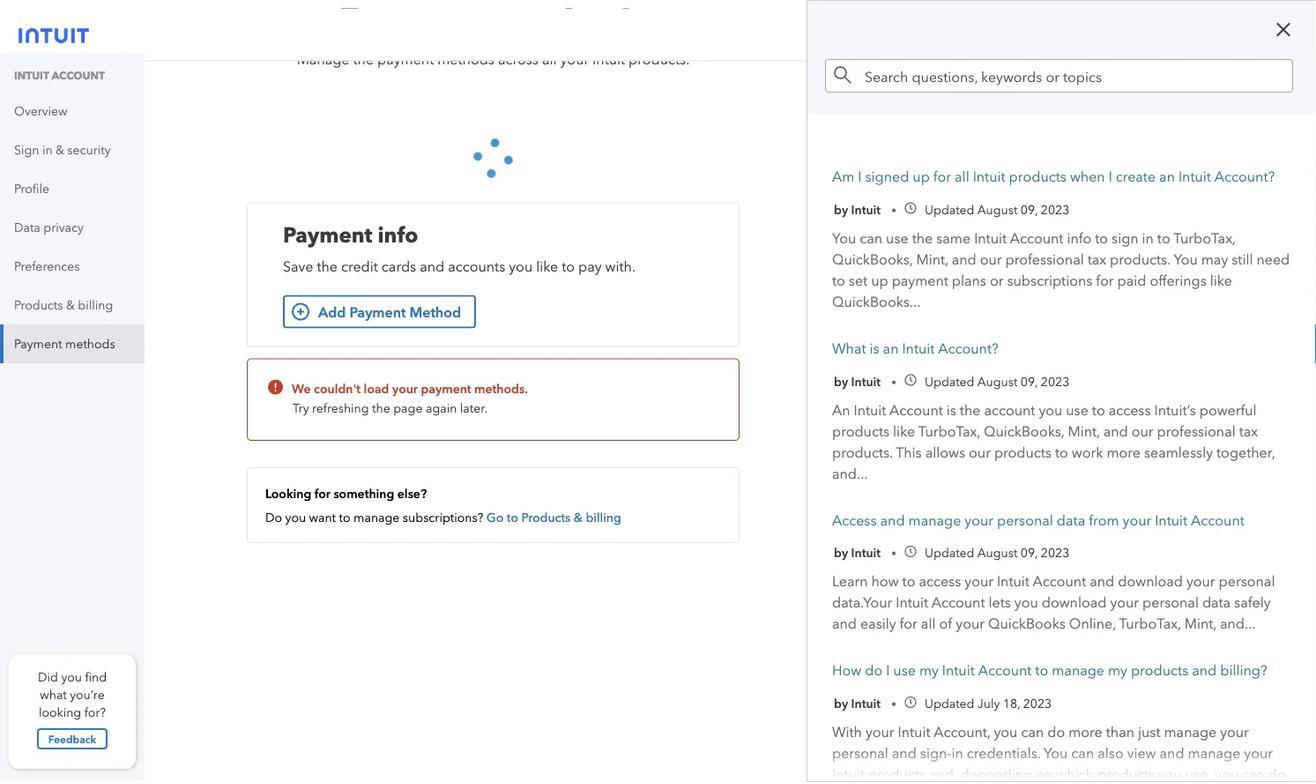 Task type: locate. For each thing, give the bounding box(es) containing it.
and... for access and manage your personal data from your intuit account
[[1221, 616, 1257, 633]]

seamlessly
[[1145, 444, 1214, 461]]

quickbooks, inside you can use the same intuit account info to sign in to turbotax, quickbooks, mint, and our professional tax products. you may still need to set up payment plans or subscriptions for paid offerings like quickbooks...
[[833, 251, 913, 268]]

download down from
[[1119, 574, 1184, 590]]

personal down with
[[833, 746, 889, 762]]

account
[[985, 402, 1036, 418]]

i
[[859, 166, 862, 185], [1109, 166, 1113, 185], [887, 660, 890, 679]]

1 horizontal spatial you
[[1044, 746, 1069, 762]]

by up the learn
[[834, 546, 849, 561]]

payment up 'again'
[[421, 382, 472, 397]]

professional
[[1006, 251, 1085, 268], [1158, 423, 1236, 440]]

to left sign
[[1096, 230, 1109, 246]]

2 • from the top
[[892, 376, 897, 388]]

august for account?
[[978, 374, 1018, 389]]

download up online,
[[1042, 595, 1107, 612]]

learn how to access your intuit account and download your personal data.your intuit account lets you download your personal data safely and easily for all of your quickbooks online, turbotax, mint, and...
[[833, 574, 1276, 633]]

1 horizontal spatial professional
[[1158, 423, 1236, 440]]

an
[[1160, 166, 1176, 185], [884, 338, 899, 357]]

1 vertical spatial mint,
[[1069, 423, 1101, 440]]

billing?
[[1221, 660, 1268, 679]]

an right the create
[[1160, 166, 1176, 185]]

1 horizontal spatial my
[[1109, 660, 1128, 679]]

2 horizontal spatial in
[[1143, 230, 1155, 246]]

1 vertical spatial our
[[1132, 423, 1154, 440]]

we couldn't load your payment methods. try refreshing the page again later.
[[292, 382, 528, 416]]

2 vertical spatial payment
[[421, 382, 472, 397]]

1 horizontal spatial products
[[522, 510, 571, 525]]

0 vertical spatial and...
[[833, 465, 868, 482]]

0 horizontal spatial data
[[1057, 510, 1086, 529]]

powerful
[[1200, 402, 1257, 418]]

for up want
[[315, 486, 331, 501]]

0 vertical spatial turbotax,
[[1174, 230, 1236, 246]]

products down preferences
[[14, 298, 63, 312]]

1 vertical spatial use
[[1067, 402, 1089, 418]]

Search text field
[[826, 59, 1294, 93]]

like left pay
[[536, 259, 559, 276]]

you right account
[[1039, 402, 1063, 418]]

1 by intuit from the top
[[834, 202, 881, 217]]

how do i use my intuit account to manage my products and billing?
[[833, 660, 1268, 679]]

and,
[[930, 767, 958, 782]]

1 horizontal spatial download
[[1119, 574, 1184, 590]]

1 horizontal spatial mint,
[[1069, 423, 1101, 440]]

1 horizontal spatial and...
[[1221, 616, 1257, 633]]

products up just
[[1132, 660, 1189, 679]]

1 updated from the top
[[925, 202, 975, 217]]

download
[[1119, 574, 1184, 590], [1042, 595, 1107, 612]]

1 vertical spatial quickbooks,
[[984, 423, 1065, 440]]

mint, inside you can use the same intuit account info to sign in to turbotax, quickbooks, mint, and our professional tax products. you may still need to set up payment plans or subscriptions for paid offerings like quickbooks...
[[917, 251, 949, 268]]

this
[[897, 444, 922, 461]]

0 vertical spatial methods
[[438, 52, 495, 68]]

mint, inside learn how to access your intuit account and download your personal data.your intuit account lets you download your personal data safely and easily for all of your quickbooks online, turbotax, mint, and...
[[1185, 616, 1217, 633]]

1 horizontal spatial &
[[66, 298, 75, 312]]

use left same
[[887, 230, 909, 246]]

by for am i signed up for all intuit products when i create an intuit account?
[[834, 202, 849, 217]]

use inside an intuit account is the account you use to access intuit's powerful products like turbotax, quickbooks, mint, and our professional tax products. this allows our products to work more seamlessly together, and...
[[1067, 402, 1089, 418]]

info
[[378, 223, 418, 248], [1068, 230, 1092, 246]]

offerings
[[1151, 272, 1207, 289]]

0 horizontal spatial up
[[872, 272, 889, 289]]

of
[[940, 616, 953, 633]]

0 horizontal spatial products.
[[629, 52, 690, 68]]

0 horizontal spatial download
[[1042, 595, 1107, 612]]

2 vertical spatial products.
[[833, 444, 893, 461]]

you right do
[[285, 511, 306, 525]]

1 august from the top
[[978, 202, 1018, 217]]

1 vertical spatial all
[[955, 166, 970, 185]]

the down load
[[372, 401, 390, 416]]

2 vertical spatial august
[[978, 546, 1018, 561]]

2 horizontal spatial you
[[1174, 251, 1199, 268]]

3 by from the top
[[834, 546, 849, 561]]

an intuit account is the account you use to access intuit's powerful products like turbotax, quickbooks, mint, and our professional tax products. this allows our products to work more seamlessly together, and...
[[833, 402, 1276, 482]]

in inside with your intuit account, you can do more than just manage your personal and sign-in credentials. you can also view and manage your intuit products and, depending on which products you use, you can
[[952, 746, 964, 762]]

what
[[40, 688, 67, 702]]

for right signed
[[934, 166, 952, 185]]

mint, inside an intuit account is the account you use to access intuit's powerful products like turbotax, quickbooks, mint, and our professional tax products. this allows our products to work more seamlessly together, and...
[[1069, 423, 1101, 440]]

the right manage
[[353, 52, 374, 68]]

manage down online,
[[1053, 660, 1105, 679]]

data
[[1057, 510, 1086, 529], [1203, 595, 1232, 612]]

0 horizontal spatial in
[[42, 142, 52, 157]]

and
[[952, 251, 977, 268], [420, 259, 445, 276], [1104, 423, 1129, 440], [881, 510, 906, 529], [1090, 574, 1115, 590], [833, 616, 857, 633], [1193, 660, 1218, 679], [893, 746, 917, 762], [1160, 746, 1185, 762]]

0 horizontal spatial professional
[[1006, 251, 1085, 268]]

3 updated august 09, 2023 from the top
[[925, 546, 1070, 561]]

and... down safely
[[1221, 616, 1257, 633]]

for right easily
[[900, 616, 918, 633]]

to down quickbooks on the bottom of page
[[1036, 660, 1049, 679]]

2 vertical spatial 09,
[[1021, 546, 1039, 561]]

add payment method button
[[283, 296, 476, 329]]

1 horizontal spatial info
[[1068, 230, 1092, 246]]

in right sign
[[1143, 230, 1155, 246]]

1 horizontal spatial products.
[[833, 444, 893, 461]]

all right "across"
[[542, 52, 557, 68]]

0 horizontal spatial account?
[[939, 338, 999, 357]]

&
[[56, 142, 64, 157], [66, 298, 75, 312], [574, 510, 583, 525]]

feedback
[[48, 732, 96, 746]]

profile link
[[0, 169, 145, 208]]

tax inside an intuit account is the account you use to access intuit's powerful products like turbotax, quickbooks, mint, and our professional tax products. this allows our products to work more seamlessly together, and...
[[1240, 423, 1259, 440]]

2 by intuit from the top
[[834, 374, 881, 389]]

updated for intuit
[[925, 374, 975, 389]]

0 horizontal spatial quickbooks,
[[833, 251, 913, 268]]

1 vertical spatial products.
[[1111, 251, 1171, 268]]

4 updated from the top
[[925, 697, 975, 712]]

how do i use my intuit account to manage my products and billing? link
[[833, 660, 1268, 681]]

you inside do you want to manage subscriptions? go to products & billing
[[285, 511, 306, 525]]

• down signed
[[892, 204, 897, 216]]

0 vertical spatial products
[[14, 298, 63, 312]]

sign
[[1112, 230, 1139, 246]]

i right when
[[1109, 166, 1113, 185]]

more inside an intuit account is the account you use to access intuit's powerful products like turbotax, quickbooks, mint, and our professional tax products. this allows our products to work more seamlessly together, and...
[[1107, 444, 1141, 461]]

0 vertical spatial account?
[[1215, 166, 1276, 185]]

how
[[872, 574, 899, 590]]

2 august from the top
[[978, 374, 1018, 389]]

turbotax, up allows
[[919, 423, 981, 440]]

4 by intuit from the top
[[834, 697, 881, 712]]

turbotax,
[[1174, 230, 1236, 246], [919, 423, 981, 440], [1120, 616, 1182, 633]]

credentials.
[[967, 746, 1041, 762]]

0 vertical spatial quickbooks,
[[833, 251, 913, 268]]

by intuit for what
[[834, 374, 881, 389]]

and... for what is an intuit account?
[[833, 465, 868, 482]]

products down sign-
[[869, 767, 926, 782]]

2 by from the top
[[834, 374, 849, 389]]

1 vertical spatial products
[[522, 510, 571, 525]]

by for how do i use my intuit account to manage my products and billing?
[[834, 697, 849, 712]]

4 by from the top
[[834, 697, 849, 712]]

account?
[[1215, 166, 1276, 185], [939, 338, 999, 357]]

you
[[833, 230, 857, 246], [1174, 251, 1199, 268], [1044, 746, 1069, 762]]

in down account,
[[952, 746, 964, 762]]

billing inside "products & billing" link
[[78, 298, 113, 312]]

account? up still
[[1215, 166, 1276, 185]]

turbotax, inside an intuit account is the account you use to access intuit's powerful products like turbotax, quickbooks, mint, and our professional tax products. this allows our products to work more seamlessly together, and...
[[919, 423, 981, 440]]

2 vertical spatial mint,
[[1185, 616, 1217, 633]]

manage
[[909, 510, 962, 529], [354, 511, 400, 525], [1053, 660, 1105, 679], [1165, 724, 1218, 741], [1189, 746, 1241, 762]]

1 updated august 09, 2023 from the top
[[925, 202, 1070, 217]]

payment down products & billing
[[14, 337, 62, 351]]

2023 down am i signed up for all intuit products when i create an intuit account? link
[[1042, 202, 1070, 217]]

intuit account element
[[0, 53, 145, 363]]

to inside learn how to access your intuit account and download your personal data.your intuit account lets you download your personal data safely and easily for all of your quickbooks online, turbotax, mint, and...
[[903, 574, 916, 590]]

subscriptions?
[[403, 511, 484, 525]]

• for manage
[[892, 548, 897, 560]]

0 horizontal spatial methods
[[65, 337, 115, 351]]

august
[[978, 202, 1018, 217], [978, 374, 1018, 389], [978, 546, 1018, 561]]

3 updated from the top
[[925, 546, 975, 561]]

1 vertical spatial payment
[[892, 272, 949, 289]]

0 vertical spatial mint,
[[917, 251, 949, 268]]

can
[[860, 230, 883, 246], [1022, 724, 1045, 741], [1072, 746, 1095, 762], [1243, 767, 1266, 782]]

0 vertical spatial is
[[870, 338, 880, 357]]

1 vertical spatial updated august 09, 2023
[[925, 374, 1070, 389]]

can right use,
[[1243, 767, 1266, 782]]

1 vertical spatial turbotax,
[[919, 423, 981, 440]]

updated for use
[[925, 697, 975, 712]]

by up with
[[834, 697, 849, 712]]

0 horizontal spatial more
[[1069, 724, 1103, 741]]

09, down 'access and manage your personal data from your intuit account' link
[[1021, 546, 1039, 561]]

your inside the we couldn't load your payment methods. try refreshing the page again later.
[[393, 382, 418, 397]]

1 vertical spatial in
[[1143, 230, 1155, 246]]

quickbooks
[[989, 616, 1066, 633]]

to right go
[[507, 510, 519, 525]]

for left paid
[[1097, 272, 1115, 289]]

1 horizontal spatial data
[[1203, 595, 1232, 612]]

quickbooks, down account
[[984, 423, 1065, 440]]

2023 for for
[[1042, 202, 1070, 217]]

account
[[52, 69, 105, 82]]

1 09, from the top
[[1021, 202, 1039, 217]]

paid
[[1118, 272, 1147, 289]]

do you want to manage subscriptions? go to products & billing
[[265, 510, 622, 525]]

set
[[849, 272, 868, 289]]

info up cards
[[378, 223, 418, 248]]

2 horizontal spatial &
[[574, 510, 583, 525]]

up
[[913, 166, 930, 185], [872, 272, 889, 289]]

account inside an intuit account is the account you use to access intuit's powerful products like turbotax, quickbooks, mint, and our professional tax products. this allows our products to work more seamlessly together, and...
[[890, 402, 944, 418]]

by for access and manage your personal data from your intuit account
[[834, 546, 849, 561]]

1 vertical spatial download
[[1042, 595, 1107, 612]]

0 horizontal spatial my
[[920, 660, 939, 679]]

manage down the something
[[354, 511, 400, 525]]

an right what
[[884, 338, 899, 357]]

2023 right 18,
[[1024, 697, 1053, 712]]

1 horizontal spatial is
[[947, 402, 957, 418]]

personal left from
[[998, 510, 1054, 529]]

1 horizontal spatial all
[[922, 616, 936, 633]]

payment inside "button"
[[350, 303, 406, 322]]

products.
[[629, 52, 690, 68], [1111, 251, 1171, 268], [833, 444, 893, 461]]

use inside you can use the same intuit account info to sign in to turbotax, quickbooks, mint, and our professional tax products. you may still need to set up payment plans or subscriptions for paid offerings like quickbooks...
[[887, 230, 909, 246]]

august up account
[[978, 374, 1018, 389]]

3 by intuit from the top
[[834, 546, 881, 561]]

search image
[[834, 66, 852, 84]]

by up the an
[[834, 374, 849, 389]]

updated july 18, 2023
[[925, 697, 1053, 712]]

payment methods
[[14, 337, 115, 351]]

& left security
[[56, 142, 64, 157]]

2023 down 'access and manage your personal data from your intuit account' link
[[1042, 546, 1070, 561]]

you up quickbooks on the bottom of page
[[1015, 595, 1039, 612]]

1 vertical spatial professional
[[1158, 423, 1236, 440]]

0 vertical spatial do
[[866, 660, 883, 679]]

2 vertical spatial updated august 09, 2023
[[925, 546, 1070, 561]]

2023
[[1042, 202, 1070, 217], [1042, 374, 1070, 389], [1042, 546, 1070, 561], [1024, 697, 1053, 712]]

payment for payment info
[[283, 223, 373, 248]]

3 • from the top
[[892, 548, 897, 560]]

updated august 09, 2023 up 'lets'
[[925, 546, 1070, 561]]

you up on
[[1044, 746, 1069, 762]]

0 vertical spatial our
[[981, 251, 1003, 268]]

turbotax, inside you can use the same intuit account info to sign in to turbotax, quickbooks, mint, and our professional tax products. you may still need to set up payment plans or subscriptions for paid offerings like quickbooks...
[[1174, 230, 1236, 246]]

1 vertical spatial and...
[[1221, 616, 1257, 633]]

online,
[[1070, 616, 1117, 633]]

1 horizontal spatial access
[[1109, 402, 1152, 418]]

0 horizontal spatial mint,
[[917, 251, 949, 268]]

1 my from the left
[[920, 660, 939, 679]]

i right am
[[859, 166, 862, 185]]

is
[[870, 338, 880, 357], [947, 402, 957, 418]]

by intuit up the learn
[[834, 546, 881, 561]]

across
[[498, 52, 539, 68]]

1 vertical spatial 09,
[[1021, 374, 1039, 389]]

updated august 09, 2023 up same
[[925, 202, 1070, 217]]

1 vertical spatial do
[[1048, 724, 1066, 741]]

2 horizontal spatial all
[[955, 166, 970, 185]]

preferences link
[[0, 247, 145, 286]]

go
[[487, 510, 504, 525]]

more right the work
[[1107, 444, 1141, 461]]

august down am i signed up for all intuit products when i create an intuit account? link
[[978, 202, 1018, 217]]

updated august 09, 2023 for account?
[[925, 374, 1070, 389]]

0 vertical spatial up
[[913, 166, 930, 185]]

3 09, from the top
[[1021, 546, 1039, 561]]

you up offerings
[[1174, 251, 1199, 268]]

1 vertical spatial data
[[1203, 595, 1232, 612]]

refreshing
[[312, 401, 369, 416]]

payment right manage
[[378, 52, 434, 68]]

cards
[[382, 259, 417, 276]]

data left from
[[1057, 510, 1086, 529]]

my up updated july 18, 2023
[[920, 660, 939, 679]]

data left safely
[[1203, 595, 1232, 612]]

payment inside you can use the same intuit account info to sign in to turbotax, quickbooks, mint, and our professional tax products. you may still need to set up payment plans or subscriptions for paid offerings like quickbooks...
[[892, 272, 949, 289]]

to right want
[[339, 511, 351, 525]]

2 vertical spatial you
[[1044, 746, 1069, 762]]

access
[[1109, 402, 1152, 418], [920, 574, 962, 590]]

updated up account,
[[925, 697, 975, 712]]

None field
[[826, 50, 1294, 101]]

0 vertical spatial billing
[[78, 298, 113, 312]]

0 vertical spatial updated august 09, 2023
[[925, 202, 1070, 217]]

2 vertical spatial in
[[952, 746, 964, 762]]

2 vertical spatial our
[[969, 444, 991, 461]]

4 • from the top
[[892, 698, 897, 711]]

2 updated august 09, 2023 from the top
[[925, 374, 1070, 389]]

updated for up
[[925, 202, 975, 217]]

3 august from the top
[[978, 546, 1018, 561]]

signed
[[866, 166, 910, 185]]

by intuit up with
[[834, 697, 881, 712]]

0 horizontal spatial and...
[[833, 465, 868, 482]]

1 horizontal spatial tax
[[1240, 423, 1259, 440]]

1 horizontal spatial up
[[913, 166, 930, 185]]

by intuit down am
[[834, 202, 881, 217]]

1 vertical spatial is
[[947, 402, 957, 418]]

1 horizontal spatial methods
[[438, 52, 495, 68]]

intuit
[[14, 69, 49, 82]]

looking
[[265, 486, 312, 501]]

is right what
[[870, 338, 880, 357]]

pay
[[579, 259, 602, 276]]

& right go
[[574, 510, 583, 525]]

account up this at right
[[890, 402, 944, 418]]

intuit inside an intuit account is the account you use to access intuit's powerful products like turbotax, quickbooks, mint, and our professional tax products. this allows our products to work more seamlessly together, and...
[[854, 402, 887, 418]]

with your intuit account, you can do more than just manage your personal and sign-in credentials. you can also view and manage your intuit products and, depending on which products you use, you can 
[[833, 724, 1287, 782]]

tax up the together,
[[1240, 423, 1259, 440]]

plans
[[952, 272, 987, 289]]

2 09, from the top
[[1021, 374, 1039, 389]]

use
[[887, 230, 909, 246], [1067, 402, 1089, 418], [894, 660, 916, 679]]

quickbooks,
[[833, 251, 913, 268], [984, 423, 1065, 440]]

None search field
[[826, 50, 1298, 101]]

2 my from the left
[[1109, 660, 1128, 679]]

methods left "across"
[[438, 52, 495, 68]]

together,
[[1217, 444, 1276, 461]]

1 vertical spatial payment
[[350, 303, 406, 322]]

and... inside an intuit account is the account you use to access intuit's powerful products like turbotax, quickbooks, mint, and our professional tax products. this allows our products to work more seamlessly together, and...
[[833, 465, 868, 482]]

1 • from the top
[[892, 204, 897, 216]]

the left account
[[960, 402, 981, 418]]

our up or at right
[[981, 251, 1003, 268]]

manage down allows
[[909, 510, 962, 529]]

0 horizontal spatial i
[[859, 166, 862, 185]]

quickbooks...
[[833, 293, 921, 310]]

professional up the subscriptions
[[1006, 251, 1085, 268]]

with.
[[606, 259, 636, 276]]

payment inside 'link'
[[14, 337, 62, 351]]

to right how
[[903, 574, 916, 590]]

to left the work
[[1056, 444, 1069, 461]]

on
[[1037, 767, 1053, 782]]

products right go
[[522, 510, 571, 525]]

1 by from the top
[[834, 202, 849, 217]]

to
[[1096, 230, 1109, 246], [1158, 230, 1171, 246], [562, 259, 575, 276], [833, 272, 846, 289], [1093, 402, 1106, 418], [1056, 444, 1069, 461], [507, 510, 519, 525], [339, 511, 351, 525], [903, 574, 916, 590], [1036, 660, 1049, 679]]

what is an intuit account? link
[[833, 337, 999, 358]]

what is an intuit account?
[[833, 338, 999, 357]]

0 vertical spatial tax
[[1088, 251, 1107, 268]]

products. inside you can use the same intuit account info to sign in to turbotax, quickbooks, mint, and our professional tax products. you may still need to set up payment plans or subscriptions for paid offerings like quickbooks...
[[1111, 251, 1171, 268]]

intuit account
[[14, 69, 105, 82]]

info left sign
[[1068, 230, 1092, 246]]

like inside an intuit account is the account you use to access intuit's powerful products like turbotax, quickbooks, mint, and our professional tax products. this allows our products to work more seamlessly together, and...
[[894, 423, 916, 440]]

1 vertical spatial more
[[1069, 724, 1103, 741]]

i right the how
[[887, 660, 890, 679]]

0 horizontal spatial billing
[[78, 298, 113, 312]]

09, for account?
[[1021, 374, 1039, 389]]

turbotax, up may
[[1174, 230, 1236, 246]]

need
[[1257, 251, 1291, 268]]

1 horizontal spatial like
[[894, 423, 916, 440]]

2 updated from the top
[[925, 374, 975, 389]]

manage inside do you want to manage subscriptions? go to products & billing
[[354, 511, 400, 525]]

account up 18,
[[979, 660, 1032, 679]]

updated up of
[[925, 546, 975, 561]]

by down am
[[834, 202, 849, 217]]

by intuit up the an
[[834, 374, 881, 389]]

the inside an intuit account is the account you use to access intuit's powerful products like turbotax, quickbooks, mint, and our professional tax products. this allows our products to work more seamlessly together, and...
[[960, 402, 981, 418]]

updated up same
[[925, 202, 975, 217]]

for?
[[84, 705, 106, 720]]

professional inside an intuit account is the account you use to access intuit's powerful products like turbotax, quickbooks, mint, and our professional tax products. this allows our products to work more seamlessly together, and...
[[1158, 423, 1236, 440]]

save the credit cards and accounts you like to pay with.
[[283, 259, 636, 276]]

and... inside learn how to access your intuit account and download your personal data.your intuit account lets you download your personal data safely and easily for all of your quickbooks online, turbotax, mint, and...
[[1221, 616, 1257, 633]]

1 horizontal spatial do
[[1048, 724, 1066, 741]]

1 vertical spatial &
[[66, 298, 75, 312]]

do right the how
[[866, 660, 883, 679]]

go to products & billing link
[[487, 510, 622, 525]]

1 vertical spatial methods
[[65, 337, 115, 351]]

my down online,
[[1109, 660, 1128, 679]]

1 horizontal spatial quickbooks,
[[984, 423, 1065, 440]]

data privacy
[[14, 220, 84, 235]]

0 vertical spatial august
[[978, 202, 1018, 217]]

access inside an intuit account is the account you use to access intuit's powerful products like turbotax, quickbooks, mint, and our professional tax products. this allows our products to work more seamlessly together, and...
[[1109, 402, 1152, 418]]

2 vertical spatial turbotax,
[[1120, 616, 1182, 633]]

our right allows
[[969, 444, 991, 461]]

account up the subscriptions
[[1011, 230, 1064, 246]]

you left use,
[[1159, 767, 1183, 782]]

in inside you can use the same intuit account info to sign in to turbotax, quickbooks, mint, and our professional tax products. you may still need to set up payment plans or subscriptions for paid offerings like quickbooks...
[[1143, 230, 1155, 246]]

credit
[[341, 259, 378, 276]]

0 vertical spatial more
[[1107, 444, 1141, 461]]

sign in & security
[[14, 142, 111, 157]]

in right "sign"
[[42, 142, 52, 157]]

2023 up an intuit account is the account you use to access intuit's powerful products like turbotax, quickbooks, mint, and our professional tax products. this allows our products to work more seamlessly together, and...
[[1042, 374, 1070, 389]]

0 horizontal spatial you
[[833, 230, 857, 246]]

by for what is an intuit account?
[[834, 374, 849, 389]]



Task type: describe. For each thing, give the bounding box(es) containing it.
turbotax, inside learn how to access your intuit account and download your personal data.your intuit account lets you download your personal data safely and easily for all of your quickbooks online, turbotax, mint, and...
[[1120, 616, 1182, 633]]

just
[[1139, 724, 1161, 741]]

to left pay
[[562, 259, 575, 276]]

data.your
[[833, 595, 893, 612]]

products left when
[[1010, 166, 1067, 185]]

updated for your
[[925, 546, 975, 561]]

1 horizontal spatial account?
[[1215, 166, 1276, 185]]

to right sign
[[1158, 230, 1171, 246]]

the right the save
[[317, 259, 338, 276]]

preferences
[[14, 259, 80, 273]]

looking
[[39, 705, 81, 720]]

august for for
[[978, 202, 1018, 217]]

0 vertical spatial payment
[[378, 52, 434, 68]]

sign
[[14, 142, 39, 157]]

products down also
[[1098, 767, 1156, 782]]

2023 for my
[[1024, 697, 1053, 712]]

0 horizontal spatial info
[[378, 223, 418, 248]]

• for signed
[[892, 204, 897, 216]]

which
[[1057, 767, 1095, 782]]

09, for for
[[1021, 202, 1039, 217]]

do
[[265, 511, 282, 525]]

did
[[38, 670, 58, 685]]

products inside intuit account element
[[14, 298, 63, 312]]

products down the an
[[833, 423, 890, 440]]

learn
[[833, 574, 868, 590]]

and inside an intuit account is the account you use to access intuit's powerful products like turbotax, quickbooks, mint, and our professional tax products. this allows our products to work more seamlessly together, and...
[[1104, 423, 1129, 440]]

want
[[309, 511, 336, 525]]

• for i
[[892, 698, 897, 711]]

privacy
[[44, 220, 84, 235]]

safely
[[1235, 595, 1272, 612]]

sign in & security link
[[0, 131, 145, 169]]

intuit's
[[1155, 402, 1197, 418]]

manage the payment methods across all your intuit products.
[[297, 52, 690, 68]]

account up of
[[932, 595, 986, 612]]

account inside you can use the same intuit account info to sign in to turbotax, quickbooks, mint, and our professional tax products. you may still need to set up payment plans or subscriptions for paid offerings like quickbooks...
[[1011, 230, 1064, 246]]

allows
[[926, 444, 966, 461]]

1 horizontal spatial i
[[887, 660, 890, 679]]

use,
[[1186, 767, 1212, 782]]

intuit inside you can use the same intuit account info to sign in to turbotax, quickbooks, mint, and our professional tax products. you may still need to set up payment plans or subscriptions for paid offerings like quickbooks...
[[975, 230, 1007, 246]]

add payment method
[[318, 303, 461, 322]]

lets
[[989, 595, 1012, 612]]

you're
[[70, 688, 105, 702]]

view
[[1128, 746, 1157, 762]]

with
[[833, 724, 863, 741]]

0 horizontal spatial is
[[870, 338, 880, 357]]

intuit logo image
[[19, 22, 89, 44]]

for inside you can use the same intuit account info to sign in to turbotax, quickbooks, mint, and our professional tax products. you may still need to set up payment plans or subscriptions for paid offerings like quickbooks...
[[1097, 272, 1115, 289]]

you inside learn how to access your intuit account and download your personal data.your intuit account lets you download your personal data safely and easily for all of your quickbooks online, turbotax, mint, and...
[[1015, 595, 1039, 612]]

panel element
[[808, 1, 1316, 782]]

2023 for account?
[[1042, 374, 1070, 389]]

from
[[1090, 510, 1120, 529]]

load
[[364, 382, 389, 397]]

find
[[85, 670, 107, 685]]

personal up safely
[[1220, 574, 1276, 590]]

to inside do you want to manage subscriptions? go to products & billing
[[339, 511, 351, 525]]

2 horizontal spatial i
[[1109, 166, 1113, 185]]

the inside you can use the same intuit account info to sign in to turbotax, quickbooks, mint, and our professional tax products. you may still need to set up payment plans or subscriptions for paid offerings like quickbooks...
[[913, 230, 933, 246]]

by intuit for how
[[834, 697, 881, 712]]

am i signed up for all intuit products when i create an intuit account?
[[833, 166, 1276, 185]]

0 vertical spatial &
[[56, 142, 64, 157]]

looking for something else?
[[265, 486, 427, 501]]

payment inside the we couldn't load your payment methods. try refreshing the page again later.
[[421, 382, 472, 397]]

methods inside 'link'
[[65, 337, 115, 351]]

am
[[833, 166, 855, 185]]

to left set
[[833, 272, 846, 289]]

09, for personal
[[1021, 546, 1039, 561]]

personal left safely
[[1143, 595, 1200, 612]]

tax inside you can use the same intuit account info to sign in to turbotax, quickbooks, mint, and our professional tax products. you may still need to set up payment plans or subscriptions for paid offerings like quickbooks...
[[1088, 251, 1107, 268]]

august for personal
[[978, 546, 1018, 561]]

later.
[[460, 401, 488, 416]]

account manager application element
[[0, 0, 1317, 782]]

is inside an intuit account is the account you use to access intuit's powerful products like turbotax, quickbooks, mint, and our professional tax products. this allows our products to work more seamlessly together, and...
[[947, 402, 957, 418]]

than
[[1107, 724, 1135, 741]]

products & billing
[[14, 298, 113, 312]]

updated august 09, 2023 for personal
[[925, 546, 1070, 561]]

1 vertical spatial you
[[1174, 251, 1199, 268]]

for inside learn how to access your intuit account and download your personal data.your intuit account lets you download your personal data safely and easily for all of your quickbooks online, turbotax, mint, and...
[[900, 616, 918, 633]]

account up quickbooks on the bottom of page
[[1033, 574, 1087, 590]]

products. inside an intuit account is the account you use to access intuit's powerful products like turbotax, quickbooks, mint, and our professional tax products. this allows our products to work more seamlessly together, and...
[[833, 444, 893, 461]]

info inside you can use the same intuit account info to sign in to turbotax, quickbooks, mint, and our professional tax products. you may still need to set up payment plans or subscriptions for paid offerings like quickbooks...
[[1068, 230, 1092, 246]]

else?
[[398, 486, 427, 501]]

try
[[293, 401, 309, 416]]

the inside the we couldn't load your payment methods. try refreshing the page again later.
[[372, 401, 390, 416]]

0 vertical spatial in
[[42, 142, 52, 157]]

overview link
[[0, 92, 145, 131]]

all for across
[[542, 52, 557, 68]]

data
[[14, 220, 40, 235]]

when
[[1071, 166, 1106, 185]]

18,
[[1004, 697, 1021, 712]]

by intuit for am
[[834, 202, 881, 217]]

all inside learn how to access your intuit account and download your personal data.your intuit account lets you download your personal data safely and easily for all of your quickbooks online, turbotax, mint, and...
[[922, 616, 936, 633]]

did you find what you're looking for?
[[38, 670, 107, 720]]

can up the which
[[1072, 746, 1095, 762]]

add
[[318, 303, 346, 322]]

can inside you can use the same intuit account info to sign in to turbotax, quickbooks, mint, and our professional tax products. you may still need to set up payment plans or subscriptions for paid offerings like quickbooks...
[[860, 230, 883, 246]]

same
[[937, 230, 971, 246]]

accounts
[[448, 259, 506, 276]]

account down the together,
[[1192, 510, 1245, 529]]

access
[[833, 510, 877, 529]]

professional inside you can use the same intuit account info to sign in to turbotax, quickbooks, mint, and our professional tax products. you may still need to set up payment plans or subscriptions for paid offerings like quickbooks...
[[1006, 251, 1085, 268]]

0 vertical spatial data
[[1057, 510, 1086, 529]]

payment methods link
[[0, 325, 145, 363]]

1 vertical spatial an
[[884, 338, 899, 357]]

1 horizontal spatial an
[[1160, 166, 1176, 185]]

personal inside with your intuit account, you can do more than just manage your personal and sign-in credentials. you can also view and manage your intuit products and, depending on which products you use, you can
[[833, 746, 889, 762]]

up inside you can use the same intuit account info to sign in to turbotax, quickbooks, mint, and our professional tax products. you may still need to set up payment plans or subscriptions for paid offerings like quickbooks...
[[872, 272, 889, 289]]

payment info
[[283, 223, 418, 248]]

can up credentials.
[[1022, 724, 1045, 741]]

methods.
[[475, 382, 528, 397]]

easily
[[861, 616, 897, 633]]

none field inside the panel element
[[826, 50, 1294, 101]]

payment for payment methods
[[14, 337, 62, 351]]

to up the work
[[1093, 402, 1106, 418]]

products down account
[[995, 444, 1052, 461]]

more inside with your intuit account, you can do more than just manage your personal and sign-in credentials. you can also view and manage your intuit products and, depending on which products you use, you can
[[1069, 724, 1103, 741]]

quickbooks, inside an intuit account is the account you use to access intuit's powerful products like turbotax, quickbooks, mint, and our professional tax products. this allows our products to work more seamlessly together, and...
[[984, 423, 1065, 440]]

all for for
[[955, 166, 970, 185]]

and inside you can use the same intuit account info to sign in to turbotax, quickbooks, mint, and our professional tax products. you may still need to set up payment plans or subscriptions for paid offerings like quickbooks...
[[952, 251, 977, 268]]

you inside with your intuit account, you can do more than just manage your personal and sign-in credentials. you can also view and manage your intuit products and, depending on which products you use, you can
[[1044, 746, 1069, 762]]

updated august 09, 2023 for for
[[925, 202, 1070, 217]]

you right accounts
[[509, 259, 533, 276]]

you right use,
[[1216, 767, 1239, 782]]

funky town element
[[1278, 15, 1310, 54]]

security
[[67, 142, 111, 157]]

you inside did you find what you're looking for?
[[61, 670, 82, 685]]

feedback button
[[37, 729, 108, 750]]

manage up use,
[[1189, 746, 1241, 762]]

1 vertical spatial account?
[[939, 338, 999, 357]]

account,
[[934, 724, 991, 741]]

again
[[426, 401, 457, 416]]

manage
[[297, 52, 350, 68]]

none search field inside the panel element
[[826, 50, 1298, 101]]

0 vertical spatial download
[[1119, 574, 1184, 590]]

something
[[334, 486, 395, 501]]

access and manage your personal data from your intuit account link
[[833, 509, 1245, 530]]

you can use the same intuit account info to sign in to turbotax, quickbooks, mint, and our professional tax products. you may still need to set up payment plans or subscriptions for paid offerings like quickbooks...
[[833, 230, 1291, 310]]

2 vertical spatial &
[[574, 510, 583, 525]]

access inside learn how to access your intuit account and download your personal data.your intuit account lets you download your personal data safely and easily for all of your quickbooks online, turbotax, mint, and...
[[920, 574, 962, 590]]

may
[[1202, 251, 1229, 268]]

products & billing link
[[0, 286, 145, 325]]

do inside with your intuit account, you can do more than just manage your personal and sign-in credentials. you can also view and manage your intuit products and, depending on which products you use, you can
[[1048, 724, 1066, 741]]

loading element
[[426, 91, 561, 227]]

how
[[833, 660, 862, 679]]

data inside learn how to access your intuit account and download your personal data.your intuit account lets you download your personal data safely and easily for all of your quickbooks online, turbotax, mint, and...
[[1203, 595, 1232, 612]]

0 horizontal spatial like
[[536, 259, 559, 276]]

by intuit for access
[[834, 546, 881, 561]]

our inside you can use the same intuit account info to sign in to turbotax, quickbooks, mint, and our professional tax products. you may still need to set up payment plans or subscriptions for paid offerings like quickbooks...
[[981, 251, 1003, 268]]

an
[[833, 402, 851, 418]]

overview
[[14, 104, 68, 118]]

manage right just
[[1165, 724, 1218, 741]]

0 horizontal spatial do
[[866, 660, 883, 679]]

like inside you can use the same intuit account info to sign in to turbotax, quickbooks, mint, and our professional tax products. you may still need to set up payment plans or subscriptions for paid offerings like quickbooks...
[[1211, 272, 1233, 289]]

method
[[410, 303, 461, 322]]

you up credentials.
[[995, 724, 1018, 741]]

subscriptions
[[1008, 272, 1093, 289]]

july
[[978, 697, 1001, 712]]

1 horizontal spatial billing
[[586, 510, 622, 525]]

couldn't
[[314, 382, 361, 397]]

• for an
[[892, 376, 897, 388]]

page
[[394, 401, 423, 416]]

2 vertical spatial use
[[894, 660, 916, 679]]

you inside an intuit account is the account you use to access intuit's powerful products like turbotax, quickbooks, mint, and our professional tax products. this allows our products to work more seamlessly together, and...
[[1039, 402, 1063, 418]]

2023 for personal
[[1042, 546, 1070, 561]]



Task type: vqa. For each thing, say whether or not it's contained in the screenshot.
Cancel button
no



